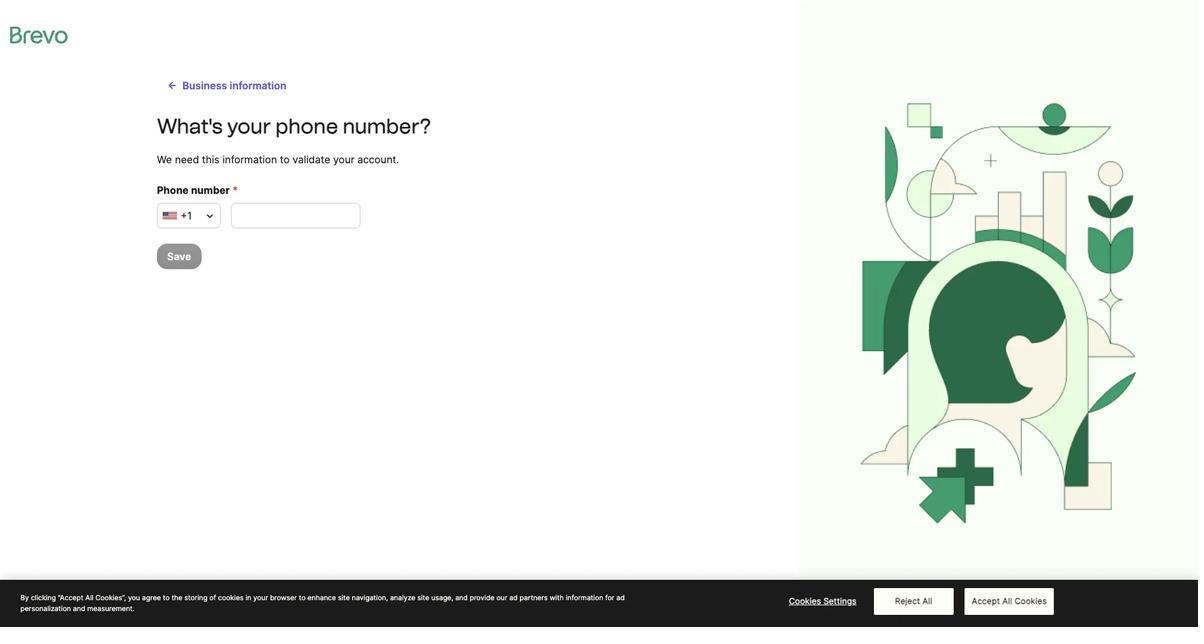 Task type: locate. For each thing, give the bounding box(es) containing it.
0 horizontal spatial to
[[163, 593, 170, 602]]

1 horizontal spatial and
[[455, 593, 468, 602]]

accept all cookies button
[[965, 588, 1054, 615]]

1 ad from the left
[[509, 593, 518, 602]]

browser
[[270, 593, 297, 602]]

information inside the by clicking "accept all cookies", you agree to the storing of cookies in your browser to enhance site navigation, analyze site usage, and provide our ad partners with information for ad personalization and measurement.
[[566, 593, 603, 602]]

all right reject
[[923, 596, 932, 606]]

the
[[172, 593, 182, 602]]

1 horizontal spatial ad
[[616, 593, 625, 602]]

2 horizontal spatial all
[[1002, 596, 1012, 606]]

cookies inside button
[[789, 596, 821, 606]]

information left the for on the right bottom of page
[[566, 593, 603, 602]]

of
[[209, 593, 216, 602]]

cookies
[[789, 596, 821, 606], [1015, 596, 1047, 606]]

0 horizontal spatial site
[[338, 593, 350, 602]]

enhance
[[308, 593, 336, 602]]

to
[[280, 153, 290, 166], [163, 593, 170, 602], [299, 593, 306, 602]]

ad right the for on the right bottom of page
[[616, 593, 625, 602]]

site left usage,
[[417, 593, 429, 602]]

all for accept all cookies
[[1002, 596, 1012, 606]]

cookies right accept
[[1015, 596, 1047, 606]]

all for reject all
[[923, 596, 932, 606]]

0 horizontal spatial cookies
[[789, 596, 821, 606]]

all
[[85, 593, 93, 602], [923, 596, 932, 606], [1002, 596, 1012, 606]]

usage,
[[431, 593, 453, 602]]

2 vertical spatial your
[[253, 593, 268, 602]]

we need this information to validate your account.
[[157, 153, 399, 166]]

all right "accept on the bottom left of page
[[85, 593, 93, 602]]

phone number *
[[157, 184, 238, 196]]

cookies",
[[95, 593, 126, 602]]

your
[[227, 114, 271, 138], [333, 153, 354, 166], [253, 593, 268, 602]]

analyze
[[390, 593, 415, 602]]

cookies left settings
[[789, 596, 821, 606]]

to right browser
[[299, 593, 306, 602]]

None text field
[[231, 203, 360, 228]]

need
[[175, 153, 199, 166]]

accept all cookies
[[972, 596, 1047, 606]]

cookies
[[218, 593, 244, 602]]

ad
[[509, 593, 518, 602], [616, 593, 625, 602]]

clicking
[[31, 593, 56, 602]]

our
[[496, 593, 507, 602]]

all right accept
[[1002, 596, 1012, 606]]

accept
[[972, 596, 1000, 606]]

2 vertical spatial information
[[566, 593, 603, 602]]

and down "accept on the bottom left of page
[[73, 604, 85, 613]]

your right in
[[253, 593, 268, 602]]

0 vertical spatial information
[[230, 79, 286, 92]]

your down business information
[[227, 114, 271, 138]]

what's
[[157, 114, 223, 138]]

2 cookies from the left
[[1015, 596, 1047, 606]]

account.
[[357, 153, 399, 166]]

0 horizontal spatial and
[[73, 604, 85, 613]]

1 horizontal spatial cookies
[[1015, 596, 1047, 606]]

to left the
[[163, 593, 170, 602]]

site right enhance
[[338, 593, 350, 602]]

"accept
[[58, 593, 83, 602]]

1 horizontal spatial site
[[417, 593, 429, 602]]

1 horizontal spatial all
[[923, 596, 932, 606]]

cookies inside button
[[1015, 596, 1047, 606]]

you
[[128, 593, 140, 602]]

site
[[338, 593, 350, 602], [417, 593, 429, 602]]

partners
[[520, 593, 548, 602]]

navigation,
[[352, 593, 388, 602]]

2 horizontal spatial to
[[299, 593, 306, 602]]

by clicking "accept all cookies", you agree to the storing of cookies in your browser to enhance site navigation, analyze site usage, and provide our ad partners with information for ad personalization and measurement.
[[20, 593, 625, 613]]

2 ad from the left
[[616, 593, 625, 602]]

save
[[167, 250, 191, 263]]

1 vertical spatial and
[[73, 604, 85, 613]]

for
[[605, 593, 614, 602]]

ad right our
[[509, 593, 518, 602]]

reject all
[[895, 596, 932, 606]]

0 horizontal spatial ad
[[509, 593, 518, 602]]

1 cookies from the left
[[789, 596, 821, 606]]

and right usage,
[[455, 593, 468, 602]]

0 horizontal spatial all
[[85, 593, 93, 602]]

information
[[230, 79, 286, 92], [222, 153, 277, 166], [566, 593, 603, 602]]

to left the validate
[[280, 153, 290, 166]]

information right the 'business'
[[230, 79, 286, 92]]

and
[[455, 593, 468, 602], [73, 604, 85, 613]]

your right the validate
[[333, 153, 354, 166]]

information up *
[[222, 153, 277, 166]]



Task type: vqa. For each thing, say whether or not it's contained in the screenshot.
'By'
yes



Task type: describe. For each thing, give the bounding box(es) containing it.
your inside the by clicking "accept all cookies", you agree to the storing of cookies in your browser to enhance site navigation, analyze site usage, and provide our ad partners with information for ad personalization and measurement.
[[253, 593, 268, 602]]

personalization
[[20, 604, 71, 613]]

phone
[[157, 184, 189, 196]]

2 site from the left
[[417, 593, 429, 602]]

save button
[[157, 244, 201, 269]]

number
[[191, 184, 230, 196]]

reject
[[895, 596, 920, 606]]

all inside the by clicking "accept all cookies", you agree to the storing of cookies in your browser to enhance site navigation, analyze site usage, and provide our ad partners with information for ad personalization and measurement.
[[85, 593, 93, 602]]

storing
[[184, 593, 207, 602]]

business information
[[182, 79, 286, 92]]

*
[[232, 184, 238, 196]]

number?
[[343, 114, 431, 138]]

provide
[[470, 593, 495, 602]]

phone
[[275, 114, 338, 138]]

1 site from the left
[[338, 593, 350, 602]]

validate
[[293, 153, 330, 166]]

what's your phone number?
[[157, 114, 431, 138]]

cookies settings button
[[783, 589, 863, 614]]

we
[[157, 153, 172, 166]]

reject all button
[[874, 588, 954, 615]]

settings
[[824, 596, 857, 606]]

1 horizontal spatial to
[[280, 153, 290, 166]]

with
[[550, 593, 564, 602]]

+1
[[181, 209, 192, 222]]

0 vertical spatial and
[[455, 593, 468, 602]]

in
[[246, 593, 251, 602]]

1 vertical spatial your
[[333, 153, 354, 166]]

information inside button
[[230, 79, 286, 92]]

0 vertical spatial your
[[227, 114, 271, 138]]

cookies settings
[[789, 596, 857, 606]]

by
[[20, 593, 29, 602]]

business information button
[[157, 73, 297, 98]]

measurement.
[[87, 604, 135, 613]]

this
[[202, 153, 220, 166]]

1 vertical spatial information
[[222, 153, 277, 166]]

agree
[[142, 593, 161, 602]]

business
[[182, 79, 227, 92]]



